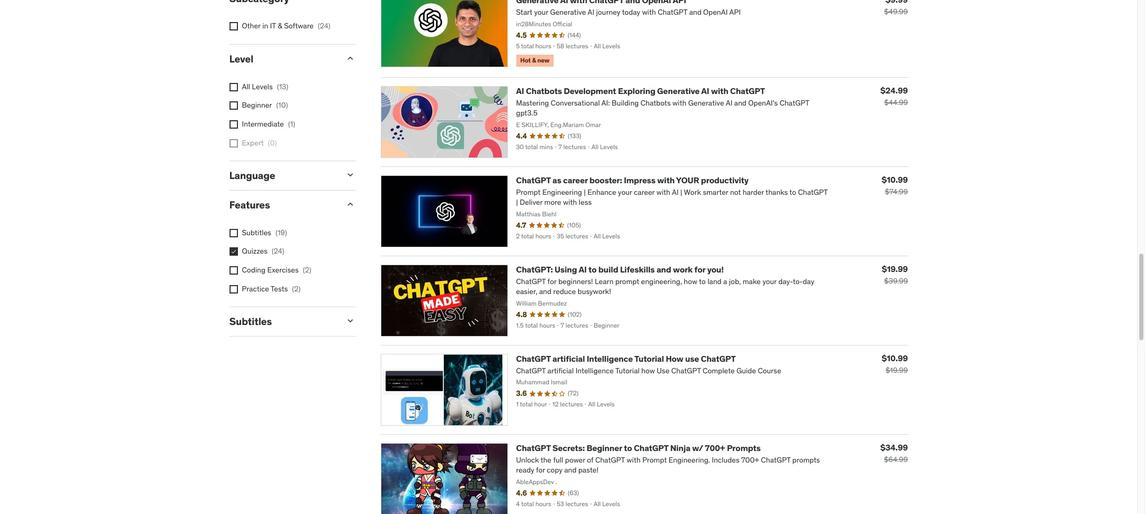 Task type: describe. For each thing, give the bounding box(es) containing it.
0 vertical spatial $19.99
[[882, 264, 908, 274]]

to for build
[[589, 264, 597, 275]]

xsmall image for all
[[229, 83, 238, 91]]

$10.99 for chatgpt artificial intelligence tutorial  how use chatgpt
[[882, 353, 908, 364]]

1 horizontal spatial ai
[[579, 264, 587, 275]]

quizzes
[[242, 247, 268, 256]]

practice tests (2)
[[242, 284, 301, 294]]

$10.99 $19.99
[[882, 353, 908, 375]]

(19)
[[276, 228, 287, 237]]

chatgpt artificial intelligence tutorial  how use chatgpt
[[516, 354, 736, 364]]

$34.99 $64.99
[[881, 442, 908, 464]]

all levels (13)
[[242, 82, 289, 91]]

$64.99
[[885, 455, 908, 464]]

lifeskills
[[620, 264, 655, 275]]

chatgpt secrets: beginner to chatgpt ninja w/ 700+ prompts link
[[516, 443, 761, 453]]

tests
[[271, 284, 288, 294]]

generative
[[658, 86, 700, 96]]

xsmall image for practice
[[229, 285, 238, 294]]

level
[[229, 53, 254, 65]]

development
[[564, 86, 617, 96]]

small image for language
[[345, 170, 356, 180]]

for
[[695, 264, 706, 275]]

1 vertical spatial with
[[658, 175, 675, 185]]

it
[[270, 21, 276, 31]]

in
[[262, 21, 268, 31]]

ai chatbots development exploring generative ai with chatgpt link
[[516, 86, 766, 96]]

chatgpt artificial intelligence tutorial  how use chatgpt link
[[516, 354, 736, 364]]

coding exercises (2)
[[242, 265, 311, 275]]

level button
[[229, 53, 337, 65]]

tutorial
[[635, 354, 664, 364]]

productivity
[[701, 175, 749, 185]]

features button
[[229, 199, 337, 211]]

chatbots
[[526, 86, 562, 96]]

features
[[229, 199, 270, 211]]

(2) for practice tests (2)
[[292, 284, 301, 294]]

subtitles (19)
[[242, 228, 287, 237]]

impress
[[624, 175, 656, 185]]

how
[[666, 354, 684, 364]]

all
[[242, 82, 250, 91]]

(0)
[[268, 138, 277, 147]]

(10)
[[276, 101, 288, 110]]

career
[[563, 175, 588, 185]]

0 horizontal spatial beginner
[[242, 101, 272, 110]]

$49.99
[[885, 7, 908, 16]]

beginner (10)
[[242, 101, 288, 110]]

subtitles button
[[229, 315, 337, 328]]

chatgpt:
[[516, 264, 553, 275]]

$44.99
[[885, 98, 908, 107]]

subtitles for subtitles
[[229, 315, 272, 328]]

xsmall image for coding
[[229, 266, 238, 275]]

chatgpt as career booster: impress with your productivity link
[[516, 175, 749, 185]]

xsmall image for subtitles
[[229, 229, 238, 237]]

$39.99
[[885, 276, 908, 286]]

as
[[553, 175, 562, 185]]

you!
[[708, 264, 724, 275]]

ninja
[[671, 443, 691, 453]]

(1)
[[288, 119, 295, 129]]

coding
[[242, 265, 266, 275]]

&
[[278, 21, 282, 31]]

$24.99 $44.99
[[881, 85, 908, 107]]

prompts
[[727, 443, 761, 453]]

$74.99
[[885, 187, 908, 196]]

xsmall image for other
[[229, 22, 238, 31]]

secrets:
[[553, 443, 585, 453]]

(2) for coding exercises (2)
[[303, 265, 311, 275]]

chatgpt: using ai to build lifeskills and work for you! link
[[516, 264, 724, 275]]

quizzes (24)
[[242, 247, 284, 256]]

xsmall image for intermediate
[[229, 120, 238, 129]]

use
[[686, 354, 700, 364]]

chatgpt secrets: beginner to chatgpt ninja w/ 700+ prompts
[[516, 443, 761, 453]]



Task type: vqa. For each thing, say whether or not it's contained in the screenshot.
"$10.99 $19.99"
yes



Task type: locate. For each thing, give the bounding box(es) containing it.
language
[[229, 169, 275, 182]]

ai
[[516, 86, 524, 96], [702, 86, 710, 96], [579, 264, 587, 275]]

beginner
[[242, 101, 272, 110], [587, 443, 623, 453]]

with right generative
[[711, 86, 729, 96]]

to for chatgpt
[[624, 443, 632, 453]]

with
[[711, 86, 729, 96], [658, 175, 675, 185]]

$10.99
[[882, 174, 908, 185], [882, 353, 908, 364]]

2 xsmall image from the top
[[229, 102, 238, 110]]

(24)
[[318, 21, 331, 31], [272, 247, 284, 256]]

small image for features
[[345, 199, 356, 210]]

0 vertical spatial to
[[589, 264, 597, 275]]

3 xsmall image from the top
[[229, 139, 238, 147]]

build
[[599, 264, 619, 275]]

exercises
[[267, 265, 299, 275]]

(24) up coding exercises (2)
[[272, 247, 284, 256]]

intermediate (1)
[[242, 119, 295, 129]]

1 horizontal spatial with
[[711, 86, 729, 96]]

0 horizontal spatial (24)
[[272, 247, 284, 256]]

$34.99
[[881, 442, 908, 453]]

(2) right tests
[[292, 284, 301, 294]]

(24) right software
[[318, 21, 331, 31]]

xsmall image for expert
[[229, 139, 238, 147]]

1 vertical spatial subtitles
[[229, 315, 272, 328]]

your
[[676, 175, 700, 185]]

1 small image from the top
[[345, 53, 356, 64]]

intelligence
[[587, 354, 633, 364]]

0 vertical spatial (24)
[[318, 21, 331, 31]]

1 vertical spatial $10.99
[[882, 353, 908, 364]]

xsmall image left quizzes
[[229, 248, 238, 256]]

0 vertical spatial small image
[[345, 53, 356, 64]]

expert
[[242, 138, 264, 147]]

subtitles
[[242, 228, 271, 237], [229, 315, 272, 328]]

intermediate
[[242, 119, 284, 129]]

small image
[[345, 53, 356, 64], [345, 170, 356, 180], [345, 199, 356, 210]]

xsmall image left all
[[229, 83, 238, 91]]

1 $10.99 from the top
[[882, 174, 908, 185]]

using
[[555, 264, 577, 275]]

1 vertical spatial to
[[624, 443, 632, 453]]

and
[[657, 264, 672, 275]]

(2)
[[303, 265, 311, 275], [292, 284, 301, 294]]

booster:
[[590, 175, 623, 185]]

xsmall image
[[229, 22, 238, 31], [229, 120, 238, 129], [229, 229, 238, 237], [229, 248, 238, 256]]

3 small image from the top
[[345, 199, 356, 210]]

software
[[284, 21, 314, 31]]

2 $10.99 from the top
[[882, 353, 908, 364]]

2 horizontal spatial ai
[[702, 86, 710, 96]]

xsmall image left the intermediate
[[229, 120, 238, 129]]

ai chatbots development exploring generative ai with chatgpt
[[516, 86, 766, 96]]

xsmall image left coding on the left of the page
[[229, 266, 238, 275]]

$19.99 $39.99
[[882, 264, 908, 286]]

subtitles for subtitles (19)
[[242, 228, 271, 237]]

subtitles down practice
[[229, 315, 272, 328]]

2 small image from the top
[[345, 170, 356, 180]]

1 vertical spatial $19.99
[[886, 366, 908, 375]]

$19.99 inside the $10.99 $19.99
[[886, 366, 908, 375]]

1 vertical spatial small image
[[345, 170, 356, 180]]

beginner right secrets:
[[587, 443, 623, 453]]

other
[[242, 21, 261, 31]]

3 xsmall image from the top
[[229, 229, 238, 237]]

ai left chatbots
[[516, 86, 524, 96]]

xsmall image for quizzes
[[229, 248, 238, 256]]

xsmall image left the subtitles (19)
[[229, 229, 238, 237]]

0 horizontal spatial with
[[658, 175, 675, 185]]

2 vertical spatial small image
[[345, 199, 356, 210]]

0 vertical spatial beginner
[[242, 101, 272, 110]]

$19.99
[[882, 264, 908, 274], [886, 366, 908, 375]]

small image for level
[[345, 53, 356, 64]]

2 xsmall image from the top
[[229, 120, 238, 129]]

chatgpt as career booster: impress with your productivity
[[516, 175, 749, 185]]

700+
[[705, 443, 726, 453]]

1 horizontal spatial to
[[624, 443, 632, 453]]

to left ninja
[[624, 443, 632, 453]]

ai right using
[[579, 264, 587, 275]]

ai right generative
[[702, 86, 710, 96]]

xsmall image left the beginner (10)
[[229, 102, 238, 110]]

1 horizontal spatial (24)
[[318, 21, 331, 31]]

0 horizontal spatial (2)
[[292, 284, 301, 294]]

work
[[673, 264, 693, 275]]

other in it & software (24)
[[242, 21, 331, 31]]

chatgpt: using ai to build lifeskills and work for you!
[[516, 264, 724, 275]]

xsmall image for beginner
[[229, 102, 238, 110]]

small image
[[345, 316, 356, 326]]

expert (0)
[[242, 138, 277, 147]]

practice
[[242, 284, 269, 294]]

artificial
[[553, 354, 585, 364]]

$10.99 for chatgpt as career booster: impress with your productivity
[[882, 174, 908, 185]]

xsmall image left the expert
[[229, 139, 238, 147]]

xsmall image left practice
[[229, 285, 238, 294]]

beginner down levels
[[242, 101, 272, 110]]

with left your
[[658, 175, 675, 185]]

xsmall image
[[229, 83, 238, 91], [229, 102, 238, 110], [229, 139, 238, 147], [229, 266, 238, 275], [229, 285, 238, 294]]

0 vertical spatial with
[[711, 86, 729, 96]]

4 xsmall image from the top
[[229, 266, 238, 275]]

1 vertical spatial (24)
[[272, 247, 284, 256]]

levels
[[252, 82, 273, 91]]

1 horizontal spatial (2)
[[303, 265, 311, 275]]

1 vertical spatial (2)
[[292, 284, 301, 294]]

0 horizontal spatial to
[[589, 264, 597, 275]]

1 xsmall image from the top
[[229, 83, 238, 91]]

w/
[[693, 443, 704, 453]]

chatgpt
[[731, 86, 766, 96], [516, 175, 551, 185], [516, 354, 551, 364], [701, 354, 736, 364], [516, 443, 551, 453], [634, 443, 669, 453]]

1 xsmall image from the top
[[229, 22, 238, 31]]

exploring
[[618, 86, 656, 96]]

5 xsmall image from the top
[[229, 285, 238, 294]]

1 horizontal spatial beginner
[[587, 443, 623, 453]]

subtitles up quizzes
[[242, 228, 271, 237]]

(13)
[[277, 82, 289, 91]]

0 vertical spatial subtitles
[[242, 228, 271, 237]]

4 xsmall image from the top
[[229, 248, 238, 256]]

$24.99
[[881, 85, 908, 95]]

language button
[[229, 169, 337, 182]]

(2) right exercises at the left
[[303, 265, 311, 275]]

0 vertical spatial (2)
[[303, 265, 311, 275]]

1 vertical spatial beginner
[[587, 443, 623, 453]]

0 horizontal spatial ai
[[516, 86, 524, 96]]

$10.99 $74.99
[[882, 174, 908, 196]]

to left build
[[589, 264, 597, 275]]

xsmall image left other
[[229, 22, 238, 31]]

to
[[589, 264, 597, 275], [624, 443, 632, 453]]

0 vertical spatial $10.99
[[882, 174, 908, 185]]



